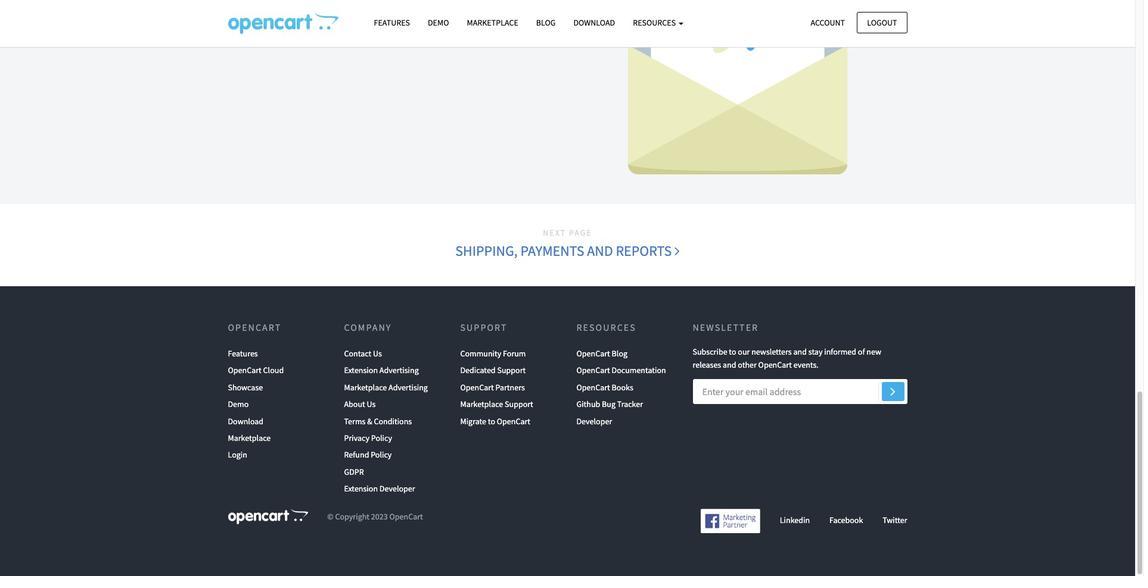 Task type: locate. For each thing, give the bounding box(es) containing it.
demo link up email
[[419, 13, 458, 33]]

0 horizontal spatial marketplace link
[[228, 430, 271, 447]]

community forum
[[460, 349, 526, 359]]

started
[[371, 34, 399, 46]]

1 vertical spatial your
[[420, 34, 438, 46]]

opencart blog
[[577, 349, 628, 359]]

offers
[[268, 18, 291, 30]]

get up the with
[[409, 18, 421, 30]]

download for demo
[[228, 416, 263, 427]]

download down showcase link
[[228, 416, 263, 427]]

0 horizontal spatial developer
[[380, 484, 415, 495]]

1 vertical spatial get
[[356, 34, 369, 46]]

developer
[[577, 416, 612, 427], [380, 484, 415, 495]]

opencart inside opencart blog link
[[577, 349, 610, 359]]

demo link down showcase
[[228, 396, 249, 413]]

demo for the left demo link
[[228, 399, 249, 410]]

0 horizontal spatial demo
[[228, 399, 249, 410]]

policy down terms & conditions link
[[371, 433, 392, 444]]

2 policy from the top
[[371, 450, 392, 461]]

download right blog link at the top of page
[[574, 17, 615, 28]]

1 vertical spatial download
[[228, 416, 263, 427]]

1 horizontal spatial developer
[[577, 416, 612, 427]]

forum
[[503, 349, 526, 359]]

get
[[409, 18, 421, 30], [356, 34, 369, 46]]

your up the marketing
[[479, 18, 497, 30]]

to up the marketing
[[469, 18, 477, 30]]

features up started
[[374, 17, 410, 28]]

opencart
[[228, 18, 266, 30], [228, 322, 281, 334], [577, 349, 610, 359], [758, 360, 792, 371], [228, 366, 262, 376], [577, 366, 610, 376], [460, 382, 494, 393], [577, 382, 610, 393], [497, 416, 530, 427], [389, 512, 423, 523]]

angle right image
[[675, 244, 680, 258], [890, 385, 896, 399]]

0 horizontal spatial features
[[228, 349, 258, 359]]

account
[[811, 17, 845, 28]]

support up community
[[460, 322, 507, 334]]

partners
[[496, 382, 525, 393]]

opencart cloud link
[[228, 363, 284, 379]]

0 vertical spatial get
[[409, 18, 421, 30]]

1 vertical spatial download link
[[228, 413, 263, 430]]

page
[[569, 228, 592, 238]]

1 horizontal spatial demo
[[428, 17, 449, 28]]

1 vertical spatial and
[[794, 347, 807, 358]]

features link for opencart cloud
[[228, 346, 258, 363]]

your
[[479, 18, 497, 30], [420, 34, 438, 46]]

1 vertical spatial resources
[[577, 322, 636, 334]]

opencart for opencart cloud
[[228, 366, 262, 376]]

opencart inside opencart offers an easy way for customers to get subscribed to your newsletter. once they do this you can easily get started with your email marketing campaigns.
[[228, 18, 266, 30]]

2 horizontal spatial and
[[794, 347, 807, 358]]

2 vertical spatial support
[[505, 399, 533, 410]]

1 vertical spatial features
[[228, 349, 258, 359]]

subscribe
[[693, 347, 727, 358]]

advertising down extension advertising link
[[389, 382, 428, 393]]

0 vertical spatial download link
[[565, 13, 624, 33]]

extension advertising
[[344, 366, 419, 376]]

for
[[342, 18, 353, 30]]

resources
[[633, 17, 678, 28], [577, 322, 636, 334]]

showcase link
[[228, 379, 263, 396]]

easily
[[332, 34, 354, 46]]

privacy
[[344, 433, 370, 444]]

blog up opencart documentation
[[612, 349, 628, 359]]

opencart for opencart documentation
[[577, 366, 610, 376]]

developer down github
[[577, 416, 612, 427]]

demo down showcase link
[[228, 399, 249, 410]]

support up partners
[[497, 366, 526, 376]]

facebook link
[[830, 516, 863, 526]]

0 vertical spatial us
[[373, 349, 382, 359]]

0 horizontal spatial angle right image
[[675, 244, 680, 258]]

0 horizontal spatial download link
[[228, 413, 263, 430]]

opencart up showcase
[[228, 366, 262, 376]]

once
[[228, 34, 248, 46]]

1 policy from the top
[[371, 433, 392, 444]]

support for dedicated
[[497, 366, 526, 376]]

opencart partners link
[[460, 379, 525, 396]]

1 vertical spatial policy
[[371, 450, 392, 461]]

features link
[[365, 13, 419, 33], [228, 346, 258, 363]]

1 horizontal spatial angle right image
[[890, 385, 896, 399]]

opencart for opencart partners
[[460, 382, 494, 393]]

extension down the contact us link on the left
[[344, 366, 378, 376]]

0 vertical spatial features link
[[365, 13, 419, 33]]

1 vertical spatial extension
[[344, 484, 378, 495]]

opencart inside opencart cloud link
[[228, 366, 262, 376]]

terms
[[344, 416, 366, 427]]

opencart documentation
[[577, 366, 666, 376]]

1 horizontal spatial features
[[374, 17, 410, 28]]

opencart up once
[[228, 18, 266, 30]]

download
[[574, 17, 615, 28], [228, 416, 263, 427]]

way
[[324, 18, 340, 30]]

about us link
[[344, 396, 376, 413]]

opencart inside opencart books link
[[577, 382, 610, 393]]

migrate to opencart link
[[460, 413, 530, 430]]

0 horizontal spatial features link
[[228, 346, 258, 363]]

0 vertical spatial your
[[479, 18, 497, 30]]

opencart blog link
[[577, 346, 628, 363]]

1 horizontal spatial marketplace link
[[458, 13, 527, 33]]

advertising up marketplace advertising
[[380, 366, 419, 376]]

download link for blog
[[565, 13, 624, 33]]

0 vertical spatial extension
[[344, 366, 378, 376]]

opencart down marketplace support link
[[497, 416, 530, 427]]

and left other
[[723, 360, 736, 371]]

to left our
[[729, 347, 736, 358]]

demo up email
[[428, 17, 449, 28]]

extension advertising link
[[344, 363, 419, 379]]

0 vertical spatial policy
[[371, 433, 392, 444]]

0 horizontal spatial demo link
[[228, 396, 249, 413]]

0 vertical spatial angle right image
[[675, 244, 680, 258]]

marketplace up migrate
[[460, 399, 503, 410]]

1 horizontal spatial download
[[574, 17, 615, 28]]

1 vertical spatial blog
[[612, 349, 628, 359]]

about
[[344, 399, 365, 410]]

opencart for opencart blog
[[577, 349, 610, 359]]

terms & conditions link
[[344, 413, 412, 430]]

us for about us
[[367, 399, 376, 410]]

refund policy link
[[344, 447, 392, 464]]

1 vertical spatial developer
[[380, 484, 415, 495]]

opencart down dedicated
[[460, 382, 494, 393]]

1 horizontal spatial your
[[479, 18, 497, 30]]

support
[[460, 322, 507, 334], [497, 366, 526, 376], [505, 399, 533, 410]]

0 vertical spatial resources
[[633, 17, 678, 28]]

migrate
[[460, 416, 486, 427]]

developer up 2023
[[380, 484, 415, 495]]

and
[[587, 242, 613, 260], [794, 347, 807, 358], [723, 360, 736, 371]]

opencart books
[[577, 382, 633, 393]]

2023
[[371, 512, 388, 523]]

community
[[460, 349, 501, 359]]

features link up started
[[365, 13, 419, 33]]

extension for extension advertising
[[344, 366, 378, 376]]

company
[[344, 322, 392, 334]]

marketplace advertising link
[[344, 379, 428, 396]]

marketplace up 'about us'
[[344, 382, 387, 393]]

opencart documentation link
[[577, 363, 666, 379]]

1 vertical spatial demo link
[[228, 396, 249, 413]]

0 horizontal spatial your
[[420, 34, 438, 46]]

marketplace link up the marketing
[[458, 13, 527, 33]]

opencart books link
[[577, 379, 633, 396]]

to
[[399, 18, 407, 30], [469, 18, 477, 30], [729, 347, 736, 358], [488, 416, 495, 427]]

releases
[[693, 360, 721, 371]]

0 horizontal spatial get
[[356, 34, 369, 46]]

privacy policy link
[[344, 430, 392, 447]]

customers
[[355, 18, 397, 30]]

opencart up opencart documentation
[[577, 349, 610, 359]]

1 vertical spatial advertising
[[389, 382, 428, 393]]

marketplace link
[[458, 13, 527, 33], [228, 430, 271, 447]]

and up events.
[[794, 347, 807, 358]]

stay
[[809, 347, 823, 358]]

login
[[228, 450, 247, 461]]

us right about
[[367, 399, 376, 410]]

marketplace
[[467, 17, 518, 28], [344, 382, 387, 393], [460, 399, 503, 410], [228, 433, 271, 444]]

email
[[440, 34, 462, 46]]

0 vertical spatial demo
[[428, 17, 449, 28]]

0 vertical spatial blog
[[536, 17, 556, 28]]

your right the with
[[420, 34, 438, 46]]

policy
[[371, 433, 392, 444], [371, 450, 392, 461]]

shipping, payments and reports link
[[455, 240, 680, 263]]

opencart right 2023
[[389, 512, 423, 523]]

0 vertical spatial advertising
[[380, 366, 419, 376]]

1 horizontal spatial features link
[[365, 13, 419, 33]]

facebook
[[830, 516, 863, 526]]

1 vertical spatial us
[[367, 399, 376, 410]]

0 horizontal spatial blog
[[536, 17, 556, 28]]

1 vertical spatial demo
[[228, 399, 249, 410]]

0 vertical spatial download
[[574, 17, 615, 28]]

blog
[[536, 17, 556, 28], [612, 349, 628, 359]]

bug
[[602, 399, 616, 410]]

policy for refund policy
[[371, 450, 392, 461]]

blog up campaigns.
[[536, 17, 556, 28]]

1 horizontal spatial and
[[723, 360, 736, 371]]

1 horizontal spatial download link
[[565, 13, 624, 33]]

contact us link
[[344, 346, 382, 363]]

features up 'opencart cloud'
[[228, 349, 258, 359]]

account link
[[801, 12, 855, 33]]

get right the easily
[[356, 34, 369, 46]]

1 horizontal spatial demo link
[[419, 13, 458, 33]]

1 vertical spatial support
[[497, 366, 526, 376]]

community forum link
[[460, 346, 526, 363]]

linkedin link
[[780, 516, 810, 526]]

shipping, payments and reports
[[455, 242, 675, 260]]

1 extension from the top
[[344, 366, 378, 376]]

next
[[543, 228, 566, 238]]

contact
[[344, 349, 371, 359]]

opencart inside opencart documentation link
[[577, 366, 610, 376]]

extension down 'gdpr' 'link'
[[344, 484, 378, 495]]

extension inside extension advertising link
[[344, 366, 378, 376]]

opencart down newsletters
[[758, 360, 792, 371]]

2 vertical spatial and
[[723, 360, 736, 371]]

opencart for opencart
[[228, 322, 281, 334]]

github bug tracker
[[577, 399, 643, 410]]

us
[[373, 349, 382, 359], [367, 399, 376, 410]]

0 horizontal spatial and
[[587, 242, 613, 260]]

1 vertical spatial angle right image
[[890, 385, 896, 399]]

support down partners
[[505, 399, 533, 410]]

and down page
[[587, 242, 613, 260]]

demo
[[428, 17, 449, 28], [228, 399, 249, 410]]

linkedin
[[780, 516, 810, 526]]

opencart down opencart blog link
[[577, 366, 610, 376]]

0 horizontal spatial download
[[228, 416, 263, 427]]

policy down privacy policy link
[[371, 450, 392, 461]]

opencart inside opencart partners link
[[460, 382, 494, 393]]

1 vertical spatial features link
[[228, 346, 258, 363]]

0 vertical spatial support
[[460, 322, 507, 334]]

© copyright 2023 opencart
[[327, 512, 423, 523]]

opencart up github
[[577, 382, 610, 393]]

features link up 'opencart cloud'
[[228, 346, 258, 363]]

marketplace link up "login"
[[228, 430, 271, 447]]

opencart up 'opencart cloud'
[[228, 322, 281, 334]]

2 extension from the top
[[344, 484, 378, 495]]

cloud
[[263, 366, 284, 376]]

0 vertical spatial demo link
[[419, 13, 458, 33]]

opencart inside migrate to opencart link
[[497, 416, 530, 427]]

of
[[858, 347, 865, 358]]

extension inside extension developer link
[[344, 484, 378, 495]]

marketplace support link
[[460, 396, 533, 413]]

0 vertical spatial features
[[374, 17, 410, 28]]

us up 'extension advertising'
[[373, 349, 382, 359]]

marketplace support
[[460, 399, 533, 410]]



Task type: describe. For each thing, give the bounding box(es) containing it.
0 vertical spatial developer
[[577, 416, 612, 427]]

©
[[327, 512, 334, 523]]

extension developer link
[[344, 481, 415, 498]]

opencart for opencart offers an easy way for customers to get subscribed to your newsletter. once they do this you can easily get started with your email marketing campaigns.
[[228, 18, 266, 30]]

extension for extension developer
[[344, 484, 378, 495]]

newsletters
[[752, 347, 792, 358]]

0 vertical spatial marketplace link
[[458, 13, 527, 33]]

blog link
[[527, 13, 565, 33]]

migrate to opencart
[[460, 416, 530, 427]]

facebook marketing partner image
[[701, 510, 760, 534]]

events.
[[794, 360, 819, 371]]

opencart for opencart books
[[577, 382, 610, 393]]

login link
[[228, 447, 247, 464]]

angle right image inside shipping, payments and reports link
[[675, 244, 680, 258]]

logout link
[[857, 12, 907, 33]]

&
[[367, 416, 372, 427]]

tracker
[[617, 399, 643, 410]]

reports
[[616, 242, 672, 260]]

opencart image
[[228, 510, 308, 525]]

subscribed
[[423, 18, 467, 30]]

twitter
[[883, 516, 907, 526]]

download for blog
[[574, 17, 615, 28]]

policy for privacy policy
[[371, 433, 392, 444]]

about us
[[344, 399, 376, 410]]

newsletter.
[[499, 18, 543, 30]]

our
[[738, 347, 750, 358]]

gdpr link
[[344, 464, 364, 481]]

opencart cloud
[[228, 366, 284, 376]]

turn mail to your advantage image
[[577, 0, 898, 175]]

Enter your email address text field
[[693, 380, 907, 405]]

1 horizontal spatial get
[[409, 18, 421, 30]]

easy
[[305, 18, 322, 30]]

extension developer
[[344, 484, 415, 495]]

showcase
[[228, 382, 263, 393]]

an
[[293, 18, 303, 30]]

conditions
[[374, 416, 412, 427]]

demo for topmost demo link
[[428, 17, 449, 28]]

newsletter
[[693, 322, 759, 334]]

books
[[612, 382, 633, 393]]

payments
[[521, 242, 584, 260]]

marketplace up "login"
[[228, 433, 271, 444]]

terms & conditions
[[344, 416, 412, 427]]

with
[[401, 34, 418, 46]]

next page
[[543, 228, 592, 238]]

dedicated support link
[[460, 363, 526, 379]]

advertising for extension advertising
[[380, 366, 419, 376]]

to down marketplace support link
[[488, 416, 495, 427]]

developer link
[[577, 413, 612, 430]]

support for marketplace
[[505, 399, 533, 410]]

github
[[577, 399, 600, 410]]

to up the with
[[399, 18, 407, 30]]

download link for demo
[[228, 413, 263, 430]]

us for contact us
[[373, 349, 382, 359]]

1 vertical spatial marketplace link
[[228, 430, 271, 447]]

advertising for marketplace advertising
[[389, 382, 428, 393]]

marketplace up the marketing
[[467, 17, 518, 28]]

opencart partners
[[460, 382, 525, 393]]

1 horizontal spatial blog
[[612, 349, 628, 359]]

logout
[[867, 17, 897, 28]]

marketing
[[464, 34, 505, 46]]

twitter link
[[883, 516, 907, 526]]

features for opencart cloud
[[228, 349, 258, 359]]

opencart inside subscribe to our newsletters and stay informed of new releases and other opencart events.
[[758, 360, 792, 371]]

features for demo
[[374, 17, 410, 28]]

shipping,
[[455, 242, 518, 260]]

opencart offers an easy way for customers to get subscribed to your newsletter. once they do this you can easily get started with your email marketing campaigns.
[[228, 18, 553, 46]]

refund policy
[[344, 450, 392, 461]]

opencart - features image
[[228, 13, 338, 34]]

to inside subscribe to our newsletters and stay informed of new releases and other opencart events.
[[729, 347, 736, 358]]

documentation
[[612, 366, 666, 376]]

features link for demo
[[365, 13, 419, 33]]

dedicated
[[460, 366, 496, 376]]

you
[[299, 34, 314, 46]]

dedicated support
[[460, 366, 526, 376]]

informed
[[824, 347, 856, 358]]

other
[[738, 360, 757, 371]]

campaigns.
[[507, 34, 553, 46]]

github bug tracker link
[[577, 396, 643, 413]]

0 vertical spatial and
[[587, 242, 613, 260]]

subscribe to our newsletters and stay informed of new releases and other opencart events.
[[693, 347, 881, 371]]

gdpr
[[344, 467, 364, 478]]

do
[[270, 34, 280, 46]]

contact us
[[344, 349, 382, 359]]

this
[[282, 34, 297, 46]]

copyright
[[335, 512, 370, 523]]

privacy policy
[[344, 433, 392, 444]]

they
[[250, 34, 268, 46]]



Task type: vqa. For each thing, say whether or not it's contained in the screenshot.
"track"
no



